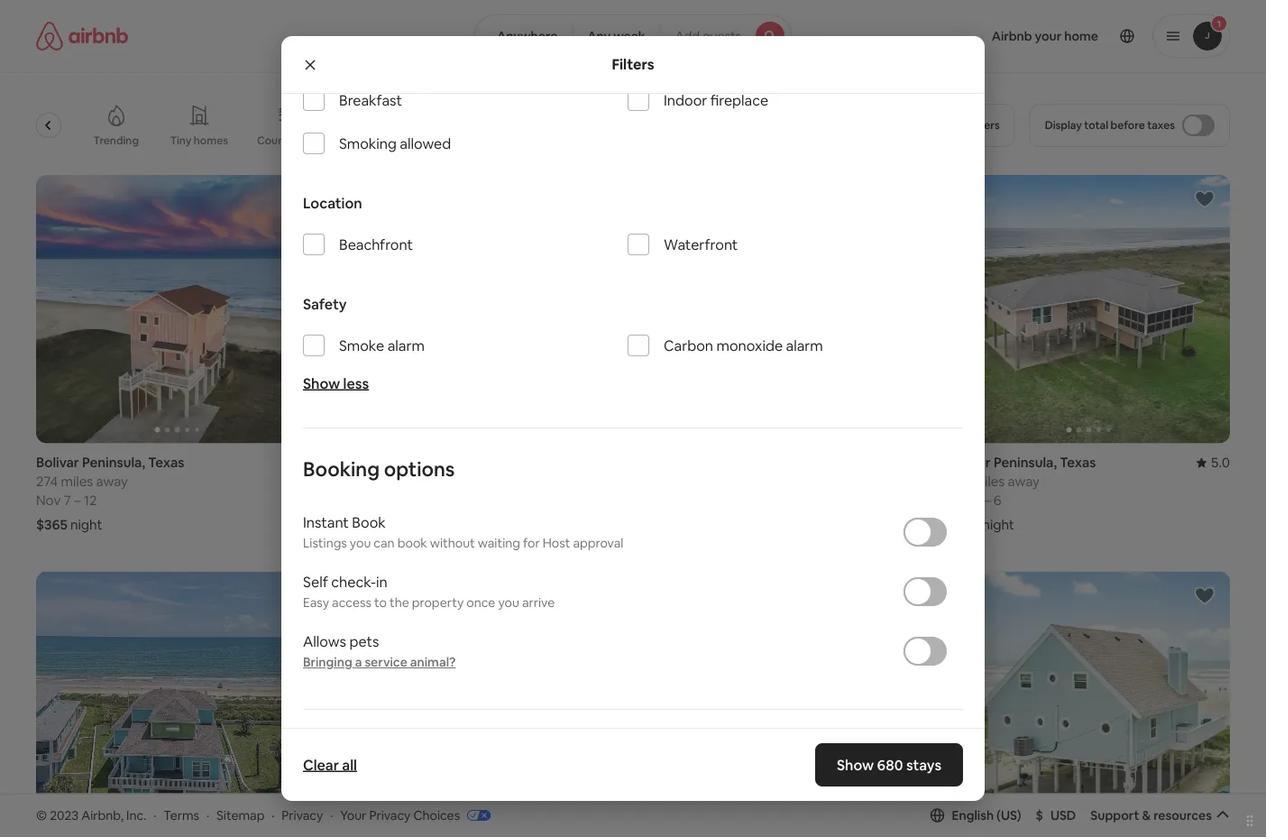 Task type: describe. For each thing, give the bounding box(es) containing it.
breakfast
[[339, 91, 402, 109]]

bolivar peninsula, texas 274 miles away nov 7 – 12 $365 night
[[36, 454, 184, 534]]

privacy link
[[282, 807, 323, 824]]

inc.
[[126, 807, 146, 824]]

host
[[543, 535, 571, 551]]

waiting
[[478, 535, 521, 551]]

english
[[953, 807, 995, 824]]

texas inside galveston, texas pirates beach
[[411, 454, 447, 471]]

stays
[[907, 756, 942, 774]]

monoxide
[[717, 336, 783, 355]]

instant
[[303, 513, 349, 532]]

options
[[384, 456, 455, 482]]

miles for 12
[[61, 473, 93, 490]]

(us)
[[997, 807, 1022, 824]]

display total before taxes button
[[1030, 104, 1231, 147]]

carbon monoxide alarm
[[664, 336, 824, 355]]

indoor fireplace
[[664, 91, 769, 109]]

access
[[332, 595, 372, 611]]

2023
[[50, 807, 79, 824]]

add to wishlist: bolivar peninsula, texas image
[[1195, 189, 1216, 210]]

guests
[[703, 28, 742, 44]]

terms
[[164, 807, 200, 824]]

tiny
[[171, 134, 192, 148]]

add guests
[[676, 28, 742, 44]]

peninsula, for nov 1 – 6
[[994, 454, 1058, 471]]

total
[[1085, 118, 1109, 132]]

$581
[[340, 516, 370, 534]]

you inside self check-in easy access to the property once you arrive
[[498, 595, 520, 611]]

show for show 680 stays
[[837, 756, 874, 774]]

property
[[412, 595, 464, 611]]

terms link
[[164, 807, 200, 824]]

texas for bolivar peninsula, texas 274 miles away nov 1 – 6 $320 night
[[1061, 454, 1097, 471]]

– for 7
[[74, 492, 81, 509]]

safety
[[303, 295, 347, 313]]

bolivar for bolivar peninsula, texas 274 miles away nov 7 – 12 $365 night
[[36, 454, 79, 471]]

274 for nov 7 – 12
[[36, 473, 58, 490]]

display
[[1046, 118, 1083, 132]]

clear all
[[303, 756, 357, 774]]

anywhere button
[[475, 14, 573, 58]]

miles for 6
[[973, 473, 1005, 490]]

countryside
[[258, 134, 320, 148]]

2 · from the left
[[207, 807, 210, 824]]

beachfront inside group
[[5, 134, 63, 148]]

pirates
[[340, 473, 382, 490]]

2 night from the left
[[373, 516, 405, 534]]

away for nov 1 – 6
[[1008, 473, 1040, 490]]

indoor
[[664, 91, 708, 109]]

add
[[676, 28, 700, 44]]

for
[[523, 535, 540, 551]]

you inside instant book listings you can book without waiting for host approval
[[350, 535, 371, 551]]

smoking allowed
[[339, 134, 451, 153]]

bolivar peninsula, texas 274 miles away nov 1 – 6 $320 night
[[948, 454, 1097, 534]]

can
[[374, 535, 395, 551]]

680
[[878, 756, 904, 774]]

domes
[[357, 134, 393, 148]]

profile element
[[814, 0, 1231, 72]]

show for show map
[[592, 728, 624, 744]]

$320
[[948, 516, 980, 534]]

resources
[[1154, 807, 1213, 824]]

self check-in easy access to the property once you arrive
[[303, 573, 555, 611]]

add guests button
[[660, 14, 792, 58]]

©
[[36, 807, 47, 824]]

show 680 stays link
[[816, 744, 964, 787]]

instant book listings you can book without waiting for host approval
[[303, 513, 624, 551]]

night for $365
[[70, 516, 102, 534]]

support & resources
[[1091, 807, 1213, 824]]

peninsula, for nov 7 – 12
[[82, 454, 145, 471]]

a
[[355, 654, 362, 671]]

pets
[[350, 632, 379, 651]]

$
[[1036, 807, 1044, 824]]

1 privacy from the left
[[282, 807, 323, 824]]

listings
[[303, 535, 347, 551]]

check-
[[331, 573, 376, 591]]

show less
[[303, 374, 369, 393]]

smoke
[[339, 336, 385, 355]]

booking options
[[303, 456, 455, 482]]

5.0 out of 5 average rating image
[[285, 454, 319, 471]]

the
[[390, 595, 409, 611]]

5.0 out of 5 average rating image
[[1197, 454, 1231, 471]]

usd
[[1051, 807, 1077, 824]]

bringing
[[303, 654, 353, 671]]

show less button
[[303, 374, 369, 393]]

7
[[64, 492, 71, 509]]

easy
[[303, 595, 329, 611]]

english (us) button
[[931, 807, 1022, 824]]

trending
[[94, 134, 139, 148]]

arrive
[[522, 595, 555, 611]]

less
[[343, 374, 369, 393]]

self
[[303, 573, 328, 591]]



Task type: locate. For each thing, give the bounding box(es) containing it.
3 texas from the left
[[1061, 454, 1097, 471]]

miles inside bolivar peninsula, texas 274 miles away nov 1 – 6 $320 night
[[973, 473, 1005, 490]]

night up can
[[373, 516, 405, 534]]

miles up 7
[[61, 473, 93, 490]]

· left your
[[330, 807, 333, 824]]

service
[[365, 654, 408, 671]]

274 inside 'bolivar peninsula, texas 274 miles away nov 7 – 12 $365 night'
[[36, 473, 58, 490]]

2 miles from the left
[[973, 473, 1005, 490]]

taxes
[[1148, 118, 1176, 132]]

map
[[627, 728, 654, 744]]

smoke alarm
[[339, 336, 425, 355]]

1 · from the left
[[154, 807, 157, 824]]

0 horizontal spatial away
[[96, 473, 128, 490]]

beach
[[385, 473, 424, 490]]

– inside 'bolivar peninsula, texas 274 miles away nov 7 – 12 $365 night'
[[74, 492, 81, 509]]

0 vertical spatial beachfront
[[5, 134, 63, 148]]

nov for nov 1 – 6
[[948, 492, 973, 509]]

any week button
[[572, 14, 661, 58]]

0 horizontal spatial alarm
[[388, 336, 425, 355]]

1 horizontal spatial you
[[498, 595, 520, 611]]

2 peninsula, from the left
[[994, 454, 1058, 471]]

texas for bolivar peninsula, texas 274 miles away nov 7 – 12 $365 night
[[148, 454, 184, 471]]

nov inside 'bolivar peninsula, texas 274 miles away nov 7 – 12 $365 night'
[[36, 492, 61, 509]]

1 horizontal spatial bolivar
[[948, 454, 991, 471]]

texas
[[148, 454, 184, 471], [411, 454, 447, 471], [1061, 454, 1097, 471]]

1 horizontal spatial 274
[[948, 473, 970, 490]]

show for show less
[[303, 374, 340, 393]]

2 horizontal spatial show
[[837, 756, 874, 774]]

2 horizontal spatial night
[[983, 516, 1015, 534]]

0 horizontal spatial bolivar
[[36, 454, 79, 471]]

bolivar up 1
[[948, 454, 991, 471]]

skiing
[[439, 134, 469, 148]]

clear all button
[[294, 747, 366, 783]]

galveston,
[[340, 454, 408, 471]]

0 horizontal spatial 274
[[36, 473, 58, 490]]

0 vertical spatial show
[[303, 374, 340, 393]]

booking
[[303, 456, 380, 482]]

1 texas from the left
[[148, 454, 184, 471]]

peninsula, inside bolivar peninsula, texas 274 miles away nov 1 – 6 $320 night
[[994, 454, 1058, 471]]

3 night from the left
[[983, 516, 1015, 534]]

animal?
[[410, 654, 456, 671]]

2 away from the left
[[1008, 473, 1040, 490]]

night down 12
[[70, 516, 102, 534]]

alarm right smoke
[[388, 336, 425, 355]]

anywhere
[[497, 28, 558, 44]]

add to wishlist: bolivar peninsula, texas image
[[282, 189, 304, 210], [282, 585, 304, 607], [891, 585, 912, 607]]

allows pets bringing a service animal?
[[303, 632, 456, 671]]

2 nov from the left
[[948, 492, 973, 509]]

12
[[84, 492, 97, 509]]

none search field containing anywhere
[[475, 14, 792, 58]]

show inside button
[[592, 728, 624, 744]]

2 vertical spatial show
[[837, 756, 874, 774]]

0 horizontal spatial beachfront
[[5, 134, 63, 148]]

0 horizontal spatial texas
[[148, 454, 184, 471]]

carbon
[[664, 336, 714, 355]]

– right 7
[[74, 492, 81, 509]]

– inside bolivar peninsula, texas 274 miles away nov 1 – 6 $320 night
[[985, 492, 991, 509]]

allowed
[[400, 134, 451, 153]]

show map
[[592, 728, 654, 744]]

peninsula, up the 6 at the bottom right
[[994, 454, 1058, 471]]

miles up the 6 at the bottom right
[[973, 473, 1005, 490]]

1 horizontal spatial night
[[373, 516, 405, 534]]

you right the once
[[498, 595, 520, 611]]

away inside bolivar peninsula, texas 274 miles away nov 1 – 6 $320 night
[[1008, 473, 1040, 490]]

peninsula, up 12
[[82, 454, 145, 471]]

0 horizontal spatial peninsula,
[[82, 454, 145, 471]]

nov left 7
[[36, 492, 61, 509]]

1 horizontal spatial miles
[[973, 473, 1005, 490]]

1 horizontal spatial beachfront
[[339, 235, 413, 254]]

1 horizontal spatial away
[[1008, 473, 1040, 490]]

alarm right 'monoxide'
[[786, 336, 824, 355]]

· right inc.
[[154, 807, 157, 824]]

6
[[994, 492, 1002, 509]]

week
[[614, 28, 646, 44]]

&
[[1143, 807, 1152, 824]]

any
[[588, 28, 611, 44]]

group containing beachfront
[[5, 90, 921, 161]]

sitemap
[[217, 807, 265, 824]]

1 – from the left
[[74, 492, 81, 509]]

beachfront down location
[[339, 235, 413, 254]]

0 horizontal spatial –
[[74, 492, 81, 509]]

support & resources button
[[1091, 807, 1231, 824]]

1 away from the left
[[96, 473, 128, 490]]

nov inside bolivar peninsula, texas 274 miles away nov 1 – 6 $320 night
[[948, 492, 973, 509]]

away
[[96, 473, 128, 490], [1008, 473, 1040, 490]]

2 – from the left
[[985, 492, 991, 509]]

2 alarm from the left
[[786, 336, 824, 355]]

None search field
[[475, 14, 792, 58]]

274 inside bolivar peninsula, texas 274 miles away nov 1 – 6 $320 night
[[948, 473, 970, 490]]

0 vertical spatial you
[[350, 535, 371, 551]]

1 horizontal spatial peninsula,
[[994, 454, 1058, 471]]

once
[[467, 595, 496, 611]]

peninsula, inside 'bolivar peninsula, texas 274 miles away nov 7 – 12 $365 night'
[[82, 454, 145, 471]]

privacy inside your privacy choices link
[[369, 807, 411, 824]]

1 vertical spatial beachfront
[[339, 235, 413, 254]]

privacy right your
[[369, 807, 411, 824]]

2 5.0 from the left
[[1212, 454, 1231, 471]]

0 horizontal spatial nov
[[36, 492, 61, 509]]

choices
[[414, 807, 460, 824]]

airbnb,
[[81, 807, 124, 824]]

texas inside bolivar peninsula, texas 274 miles away nov 1 – 6 $320 night
[[1061, 454, 1097, 471]]

bringing a service animal? button
[[303, 654, 456, 671]]

night inside bolivar peninsula, texas 274 miles away nov 1 – 6 $320 night
[[983, 516, 1015, 534]]

show left map
[[592, 728, 624, 744]]

add to wishlist: galveston, texas image
[[1195, 585, 1216, 607]]

· right terms link at the left bottom of page
[[207, 807, 210, 824]]

your
[[340, 807, 367, 824]]

1 peninsula, from the left
[[82, 454, 145, 471]]

2 bolivar from the left
[[948, 454, 991, 471]]

show
[[303, 374, 340, 393], [592, 728, 624, 744], [837, 756, 874, 774]]

show left '680'
[[837, 756, 874, 774]]

0 horizontal spatial show
[[303, 374, 340, 393]]

1 horizontal spatial privacy
[[369, 807, 411, 824]]

bolivar inside bolivar peninsula, texas 274 miles away nov 1 – 6 $320 night
[[948, 454, 991, 471]]

2 horizontal spatial texas
[[1061, 454, 1097, 471]]

beachfront
[[5, 134, 63, 148], [339, 235, 413, 254]]

filters dialog
[[282, 0, 985, 837]]

away for nov 7 – 12
[[96, 473, 128, 490]]

1 5.0 from the left
[[299, 454, 319, 471]]

1 miles from the left
[[61, 473, 93, 490]]

$ usd
[[1036, 807, 1077, 824]]

location
[[303, 194, 362, 212]]

before
[[1111, 118, 1146, 132]]

away inside 'bolivar peninsula, texas 274 miles away nov 7 – 12 $365 night'
[[96, 473, 128, 490]]

– right 1
[[985, 492, 991, 509]]

bolivar inside 'bolivar peninsula, texas 274 miles away nov 7 – 12 $365 night'
[[36, 454, 79, 471]]

beachfront inside filters dialog
[[339, 235, 413, 254]]

1 horizontal spatial 5.0
[[1212, 454, 1231, 471]]

2 274 from the left
[[948, 473, 970, 490]]

nov left 1
[[948, 492, 973, 509]]

1 night from the left
[[70, 516, 102, 534]]

without
[[430, 535, 475, 551]]

© 2023 airbnb, inc. ·
[[36, 807, 157, 824]]

2 privacy from the left
[[369, 807, 411, 824]]

display total before taxes
[[1046, 118, 1176, 132]]

homes
[[194, 134, 229, 148]]

to
[[374, 595, 387, 611]]

smoking
[[339, 134, 397, 153]]

0 horizontal spatial 5.0
[[299, 454, 319, 471]]

– for 1
[[985, 492, 991, 509]]

274 up $320
[[948, 473, 970, 490]]

1
[[976, 492, 982, 509]]

0 horizontal spatial privacy
[[282, 807, 323, 824]]

3 · from the left
[[272, 807, 275, 824]]

your privacy choices link
[[340, 807, 491, 825]]

1 nov from the left
[[36, 492, 61, 509]]

$365
[[36, 516, 67, 534]]

· left privacy link at the left of page
[[272, 807, 275, 824]]

terms · sitemap · privacy
[[164, 807, 323, 824]]

night
[[70, 516, 102, 534], [373, 516, 405, 534], [983, 516, 1015, 534]]

4 · from the left
[[330, 807, 333, 824]]

your privacy choices
[[340, 807, 460, 824]]

support
[[1091, 807, 1140, 824]]

night for $320
[[983, 516, 1015, 534]]

1 274 from the left
[[36, 473, 58, 490]]

privacy
[[282, 807, 323, 824], [369, 807, 411, 824]]

night inside 'bolivar peninsula, texas 274 miles away nov 7 – 12 $365 night'
[[70, 516, 102, 534]]

bolivar up 7
[[36, 454, 79, 471]]

1 bolivar from the left
[[36, 454, 79, 471]]

1 horizontal spatial alarm
[[786, 336, 824, 355]]

1 horizontal spatial nov
[[948, 492, 973, 509]]

1 horizontal spatial –
[[985, 492, 991, 509]]

1 vertical spatial show
[[592, 728, 624, 744]]

show 680 stays
[[837, 756, 942, 774]]

filters
[[612, 55, 655, 74]]

tiny homes
[[171, 134, 229, 148]]

274 up $365 on the bottom left of the page
[[36, 473, 58, 490]]

1 vertical spatial you
[[498, 595, 520, 611]]

beachfront left trending
[[5, 134, 63, 148]]

clear
[[303, 756, 339, 774]]

0 horizontal spatial night
[[70, 516, 102, 534]]

galveston, texas pirates beach
[[340, 454, 447, 490]]

you
[[350, 535, 371, 551], [498, 595, 520, 611]]

privacy left your
[[282, 807, 323, 824]]

all
[[342, 756, 357, 774]]

show left less
[[303, 374, 340, 393]]

0 horizontal spatial miles
[[61, 473, 93, 490]]

miles
[[61, 473, 93, 490], [973, 473, 1005, 490]]

allows
[[303, 632, 346, 651]]

nov
[[36, 492, 61, 509], [948, 492, 973, 509]]

274 for nov 1 – 6
[[948, 473, 970, 490]]

1 horizontal spatial show
[[592, 728, 624, 744]]

waterfront
[[664, 235, 738, 254]]

2 texas from the left
[[411, 454, 447, 471]]

nov for nov 7 – 12
[[36, 492, 61, 509]]

1 horizontal spatial texas
[[411, 454, 447, 471]]

0 horizontal spatial you
[[350, 535, 371, 551]]

night down the 6 at the bottom right
[[983, 516, 1015, 534]]

group
[[5, 90, 921, 161], [36, 175, 319, 443], [340, 175, 623, 443], [644, 175, 927, 443], [948, 175, 1231, 443], [36, 572, 319, 837], [340, 572, 623, 837], [644, 572, 927, 837], [948, 572, 1231, 837], [282, 710, 985, 837]]

–
[[74, 492, 81, 509], [985, 492, 991, 509]]

1 alarm from the left
[[388, 336, 425, 355]]

book
[[352, 513, 386, 532]]

you down $581
[[350, 535, 371, 551]]

texas inside 'bolivar peninsula, texas 274 miles away nov 7 – 12 $365 night'
[[148, 454, 184, 471]]

sitemap link
[[217, 807, 265, 824]]

bolivar for bolivar peninsula, texas 274 miles away nov 1 – 6 $320 night
[[948, 454, 991, 471]]

any week
[[588, 28, 646, 44]]

miles inside 'bolivar peninsula, texas 274 miles away nov 7 – 12 $365 night'
[[61, 473, 93, 490]]



Task type: vqa. For each thing, say whether or not it's contained in the screenshot.
Free
no



